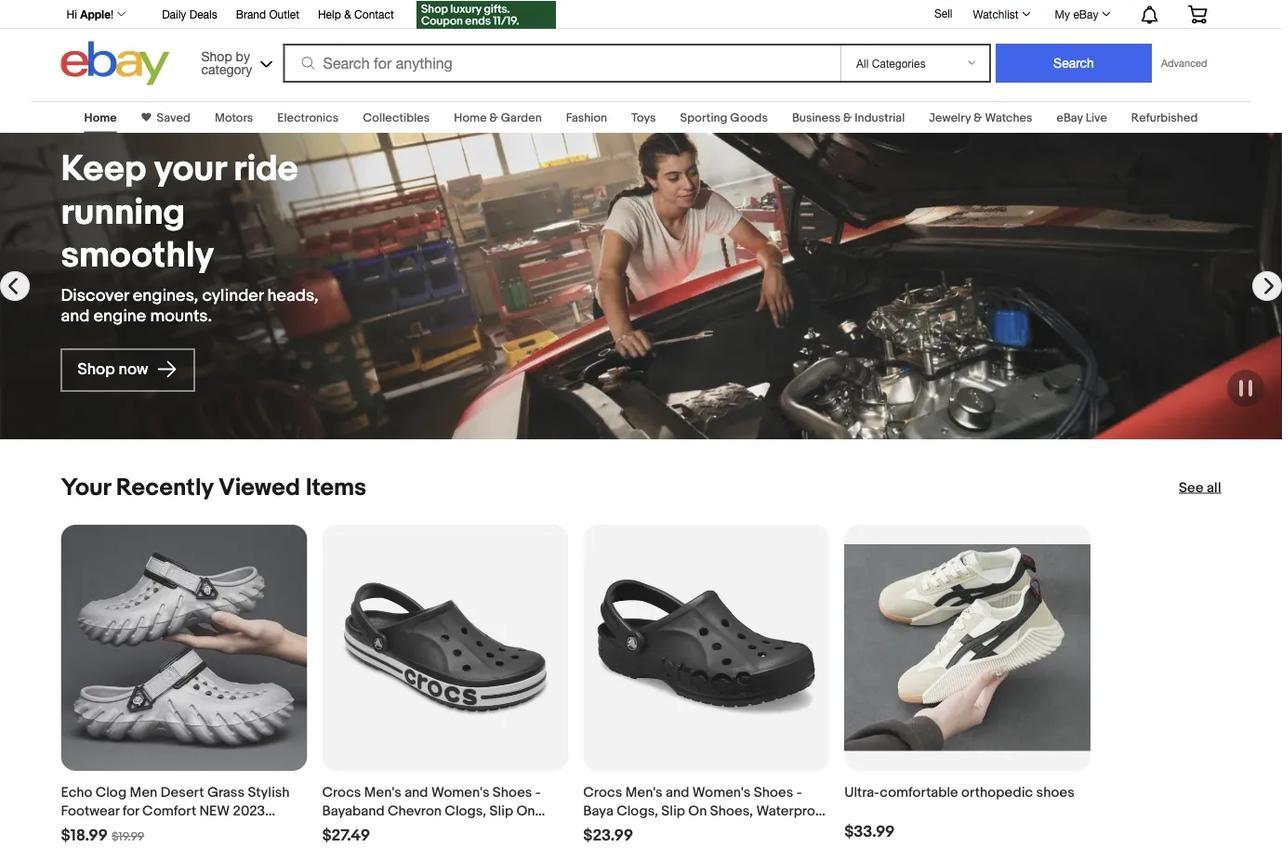 Task type: describe. For each thing, give the bounding box(es) containing it.
unisex
[[61, 822, 102, 838]]

- for $23.99
[[796, 785, 802, 801]]

ebay live link
[[1057, 111, 1107, 125]]

0 horizontal spatial shoes
[[362, 822, 402, 838]]

shop by category button
[[193, 41, 277, 81]]

engines,
[[133, 286, 198, 306]]

$23.99
[[583, 826, 633, 846]]

account navigation
[[56, 0, 1221, 31]]

previous price $19.99 text field
[[112, 830, 144, 845]]

motors link
[[215, 111, 253, 125]]

for
[[122, 803, 139, 820]]

all
[[1207, 480, 1221, 496]]

clogs, inside crocs men's and women's shoes - baya clogs, slip on shoes, waterproof sandals
[[617, 803, 658, 820]]

ebay live
[[1057, 111, 1107, 125]]

baya
[[583, 803, 613, 820]]

!
[[111, 7, 114, 20]]

business
[[792, 111, 841, 125]]

smoothly
[[61, 235, 214, 278]]

jewelry & watches link
[[929, 111, 1032, 125]]

motors
[[215, 111, 253, 125]]

live
[[1086, 111, 1107, 125]]

& for business
[[843, 111, 852, 125]]

water
[[322, 822, 359, 838]]

home for home
[[84, 111, 117, 125]]

collectibles
[[363, 111, 430, 125]]

shop now
[[78, 360, 152, 380]]

shoes for $27.49
[[493, 785, 532, 801]]

jewelry
[[929, 111, 971, 125]]

electronics link
[[277, 111, 339, 125]]

daily
[[162, 7, 186, 20]]

saved link
[[151, 111, 191, 125]]

watchlist link
[[963, 3, 1039, 25]]

grass
[[207, 785, 245, 801]]

sporting goods link
[[680, 111, 768, 125]]

home & garden
[[454, 111, 542, 125]]

and for $27.49
[[405, 785, 428, 801]]

your recently viewed items link
[[61, 474, 366, 502]]

shoes,
[[710, 803, 753, 820]]

sporting goods
[[680, 111, 768, 125]]

shoes for $23.99
[[754, 785, 793, 801]]

hi apple !
[[66, 7, 114, 20]]

keep
[[61, 148, 146, 191]]

category
[[201, 61, 252, 77]]

advanced
[[1161, 57, 1207, 69]]

crocs men's and women's shoes - bayaband chevron clogs, slip on water shoes
[[322, 785, 541, 838]]

business & industrial
[[792, 111, 905, 125]]

now
[[119, 360, 148, 380]]

slip inside crocs men's and women's shoes - bayaband chevron clogs, slip on water shoes
[[489, 803, 513, 820]]

contact
[[354, 7, 394, 20]]

keep your ride running smoothly discover engines, cylinder heads, and engine mounts.
[[61, 148, 319, 327]]

your
[[154, 148, 226, 191]]

your
[[61, 474, 111, 502]]

refurbished
[[1131, 111, 1198, 125]]

heads,
[[267, 286, 319, 306]]

refurbished link
[[1131, 111, 1198, 125]]

deals
[[189, 7, 217, 20]]

women's for $27.49
[[431, 785, 489, 801]]

on inside crocs men's and women's shoes - baya clogs, slip on shoes, waterproof sandals
[[688, 803, 707, 820]]

goods
[[730, 111, 768, 125]]

cylinder
[[202, 286, 264, 306]]

comfortable
[[880, 785, 958, 801]]

and inside keep your ride running smoothly discover engines, cylinder heads, and engine mounts.
[[61, 306, 90, 327]]

industrial
[[855, 111, 905, 125]]

daily deals
[[162, 7, 217, 20]]

outlet
[[269, 7, 299, 20]]

on inside crocs men's and women's shoes - bayaband chevron clogs, slip on water shoes
[[516, 803, 535, 820]]

discover
[[61, 286, 129, 306]]

by
[[236, 48, 250, 64]]

desert
[[160, 785, 204, 801]]

$27.49
[[322, 826, 370, 846]]

sell
[[934, 7, 952, 20]]

brand
[[236, 7, 266, 20]]

jewelry & watches
[[929, 111, 1032, 125]]

items
[[306, 474, 366, 502]]

new
[[199, 803, 230, 820]]

echo
[[61, 785, 92, 801]]

crocs men's and women's shoes - baya clogs, slip on shoes, waterproof sandals
[[583, 785, 828, 838]]

ultra-comfortable orthopedic shoes
[[844, 785, 1075, 801]]



Task type: vqa. For each thing, say whether or not it's contained in the screenshot.
3rd Extra from the bottom
no



Task type: locate. For each thing, give the bounding box(es) containing it.
on left baya
[[516, 803, 535, 820]]

home & garden link
[[454, 111, 542, 125]]

$27.49 text field
[[322, 826, 370, 846]]

see all link
[[1179, 479, 1221, 497]]

clog
[[96, 785, 127, 801]]

& for home
[[489, 111, 498, 125]]

2 on from the left
[[688, 803, 707, 820]]

men's
[[364, 785, 401, 801], [625, 785, 663, 801]]

daily deals link
[[162, 5, 217, 25]]

2 horizontal spatial shoes
[[754, 785, 793, 801]]

fashion link
[[566, 111, 607, 125]]

1 vertical spatial shop
[[78, 360, 115, 380]]

crocs for $27.49
[[322, 785, 361, 801]]

1 horizontal spatial men's
[[625, 785, 663, 801]]

men
[[130, 785, 157, 801]]

men's inside crocs men's and women's shoes - bayaband chevron clogs, slip on water shoes
[[364, 785, 401, 801]]

clogs, right chevron on the left of page
[[445, 803, 486, 820]]

0 horizontal spatial crocs
[[322, 785, 361, 801]]

shop inside the keep your ride running smoothly main content
[[78, 360, 115, 380]]

-
[[535, 785, 541, 801], [796, 785, 802, 801]]

1 horizontal spatial clogs,
[[617, 803, 658, 820]]

business & industrial link
[[792, 111, 905, 125]]

2 horizontal spatial and
[[666, 785, 689, 801]]

1 horizontal spatial women's
[[692, 785, 751, 801]]

toys
[[631, 111, 656, 125]]

- inside crocs men's and women's shoes - bayaband chevron clogs, slip on water shoes
[[535, 785, 541, 801]]

shoes
[[1036, 785, 1075, 801]]

your shopping cart image
[[1187, 5, 1208, 23]]

2 men's from the left
[[625, 785, 663, 801]]

none submit inside shop by category banner
[[996, 44, 1152, 83]]

& inside "account" navigation
[[344, 7, 351, 20]]

waterproof
[[756, 803, 828, 820]]

0 horizontal spatial clogs,
[[445, 803, 486, 820]]

brand outlet link
[[236, 5, 299, 25]]

help
[[318, 7, 341, 20]]

$18.99 text field
[[61, 826, 108, 846]]

crocs up the 'bayaband'
[[322, 785, 361, 801]]

0 horizontal spatial on
[[516, 803, 535, 820]]

women's inside crocs men's and women's shoes - bayaband chevron clogs, slip on water shoes
[[431, 785, 489, 801]]

0 horizontal spatial women's
[[431, 785, 489, 801]]

my ebay
[[1055, 7, 1098, 20]]

garden
[[501, 111, 542, 125]]

shoes inside crocs men's and women's shoes - baya clogs, slip on shoes, waterproof sandals
[[754, 785, 793, 801]]

crocs up baya
[[583, 785, 622, 801]]

& left garden
[[489, 111, 498, 125]]

2 crocs from the left
[[583, 785, 622, 801]]

$33.99
[[844, 823, 895, 842]]

2 women's from the left
[[692, 785, 751, 801]]

women's up shoes,
[[692, 785, 751, 801]]

None submit
[[996, 44, 1152, 83]]

crocs
[[322, 785, 361, 801], [583, 785, 622, 801]]

advanced link
[[1152, 45, 1216, 82]]

1 men's from the left
[[364, 785, 401, 801]]

watchlist
[[973, 7, 1019, 20]]

1 horizontal spatial home
[[454, 111, 487, 125]]

my
[[1055, 7, 1070, 20]]

2 home from the left
[[454, 111, 487, 125]]

toys link
[[631, 111, 656, 125]]

home
[[84, 111, 117, 125], [454, 111, 487, 125]]

shoes
[[493, 785, 532, 801], [754, 785, 793, 801], [362, 822, 402, 838]]

$33.99 text field
[[844, 823, 895, 842]]

2 - from the left
[[796, 785, 802, 801]]

shop left now
[[78, 360, 115, 380]]

on
[[516, 803, 535, 820], [688, 803, 707, 820]]

1 horizontal spatial and
[[405, 785, 428, 801]]

$18.99
[[61, 826, 108, 846]]

help & contact
[[318, 7, 394, 20]]

&
[[344, 7, 351, 20], [489, 111, 498, 125], [843, 111, 852, 125], [974, 111, 982, 125]]

on left shoes,
[[688, 803, 707, 820]]

1 clogs, from the left
[[445, 803, 486, 820]]

sh
[[134, 822, 149, 838]]

men's for $27.49
[[364, 785, 401, 801]]

women's up chevron on the left of page
[[431, 785, 489, 801]]

- inside crocs men's and women's shoes - baya clogs, slip on shoes, waterproof sandals
[[796, 785, 802, 801]]

1 - from the left
[[535, 785, 541, 801]]

1 home from the left
[[84, 111, 117, 125]]

and
[[61, 306, 90, 327], [405, 785, 428, 801], [666, 785, 689, 801]]

& for help
[[344, 7, 351, 20]]

shop inside shop by category
[[201, 48, 232, 64]]

men's for $23.99
[[625, 785, 663, 801]]

$18.99 $19.99
[[61, 826, 144, 846]]

1 on from the left
[[516, 803, 535, 820]]

ebay left live at the right top of the page
[[1057, 111, 1083, 125]]

sporting
[[680, 111, 727, 125]]

shop for shop now
[[78, 360, 115, 380]]

running
[[61, 191, 185, 235]]

& right jewelry at the top of the page
[[974, 111, 982, 125]]

men's up sandals
[[625, 785, 663, 801]]

apple
[[80, 7, 111, 20]]

slip right chevron on the left of page
[[489, 803, 513, 820]]

& for jewelry
[[974, 111, 982, 125]]

get the coupon image
[[416, 1, 556, 29]]

ride
[[234, 148, 298, 191]]

crocs for $23.99
[[583, 785, 622, 801]]

men's up the 'bayaband'
[[364, 785, 401, 801]]

home for home & garden
[[454, 111, 487, 125]]

ebay right my
[[1073, 7, 1098, 20]]

0 vertical spatial ebay
[[1073, 7, 1098, 20]]

shop for shop by category
[[201, 48, 232, 64]]

engine
[[93, 306, 146, 327]]

see
[[1179, 480, 1204, 496]]

viewed
[[218, 474, 300, 502]]

0 horizontal spatial slip
[[489, 803, 513, 820]]

0 horizontal spatial and
[[61, 306, 90, 327]]

0 horizontal spatial -
[[535, 785, 541, 801]]

$23.99 text field
[[583, 826, 633, 846]]

1 horizontal spatial slip
[[661, 803, 685, 820]]

& right business
[[843, 111, 852, 125]]

1 crocs from the left
[[322, 785, 361, 801]]

electronics
[[277, 111, 339, 125]]

crocs inside crocs men's and women's shoes - bayaband chevron clogs, slip on water shoes
[[322, 785, 361, 801]]

2023
[[233, 803, 265, 820]]

slip inside crocs men's and women's shoes - baya clogs, slip on shoes, waterproof sandals
[[661, 803, 685, 820]]

clogs, up sandals
[[617, 803, 658, 820]]

ebay inside the keep your ride running smoothly main content
[[1057, 111, 1083, 125]]

shop
[[201, 48, 232, 64], [78, 360, 115, 380]]

shop by category
[[201, 48, 252, 77]]

keep your ride running smoothly main content
[[0, 90, 1282, 848]]

women's inside crocs men's and women's shoes - baya clogs, slip on shoes, waterproof sandals
[[692, 785, 751, 801]]

0 horizontal spatial home
[[84, 111, 117, 125]]

sell link
[[926, 7, 961, 20]]

home left garden
[[454, 111, 487, 125]]

women's
[[431, 785, 489, 801], [692, 785, 751, 801]]

women's for $23.99
[[692, 785, 751, 801]]

shop by category banner
[[56, 0, 1221, 90]]

watches
[[985, 111, 1032, 125]]

ebay
[[1073, 7, 1098, 20], [1057, 111, 1083, 125]]

shop left by
[[201, 48, 232, 64]]

slip left shoes,
[[661, 803, 685, 820]]

1 horizontal spatial shoes
[[493, 785, 532, 801]]

1 vertical spatial ebay
[[1057, 111, 1083, 125]]

home up keep
[[84, 111, 117, 125]]

clogs,
[[445, 803, 486, 820], [617, 803, 658, 820]]

mounts.
[[150, 306, 212, 327]]

1 horizontal spatial on
[[688, 803, 707, 820]]

- for $27.49
[[535, 785, 541, 801]]

0 vertical spatial shop
[[201, 48, 232, 64]]

footwear
[[61, 803, 119, 820]]

your recently viewed items
[[61, 474, 366, 502]]

clogs, inside crocs men's and women's shoes - bayaband chevron clogs, slip on water shoes
[[445, 803, 486, 820]]

orthopedic
[[961, 785, 1033, 801]]

1 slip from the left
[[489, 803, 513, 820]]

fashion
[[566, 111, 607, 125]]

2 clogs, from the left
[[617, 803, 658, 820]]

1 horizontal spatial shop
[[201, 48, 232, 64]]

1 horizontal spatial crocs
[[583, 785, 622, 801]]

my ebay link
[[1045, 3, 1119, 25]]

2 slip from the left
[[661, 803, 685, 820]]

and inside crocs men's and women's shoes - baya clogs, slip on shoes, waterproof sandals
[[666, 785, 689, 801]]

and for $23.99
[[666, 785, 689, 801]]

1 horizontal spatial -
[[796, 785, 802, 801]]

and inside crocs men's and women's shoes - bayaband chevron clogs, slip on water shoes
[[405, 785, 428, 801]]

fast
[[105, 822, 131, 838]]

stylish
[[248, 785, 290, 801]]

collectibles link
[[363, 111, 430, 125]]

echo clog men desert grass stylish footwear for comfort new 2023 unisex fast sh
[[61, 785, 290, 838]]

& right the help
[[344, 7, 351, 20]]

chevron
[[388, 803, 442, 820]]

Search for anything text field
[[286, 46, 837, 81]]

brand outlet
[[236, 7, 299, 20]]

sandals
[[583, 822, 633, 838]]

ebay inside "account" navigation
[[1073, 7, 1098, 20]]

comfort
[[142, 803, 196, 820]]

0 horizontal spatial men's
[[364, 785, 401, 801]]

help & contact link
[[318, 5, 394, 25]]

1 women's from the left
[[431, 785, 489, 801]]

crocs inside crocs men's and women's shoes - baya clogs, slip on shoes, waterproof sandals
[[583, 785, 622, 801]]

men's inside crocs men's and women's shoes - baya clogs, slip on shoes, waterproof sandals
[[625, 785, 663, 801]]

hi
[[66, 7, 77, 20]]

0 horizontal spatial shop
[[78, 360, 115, 380]]



